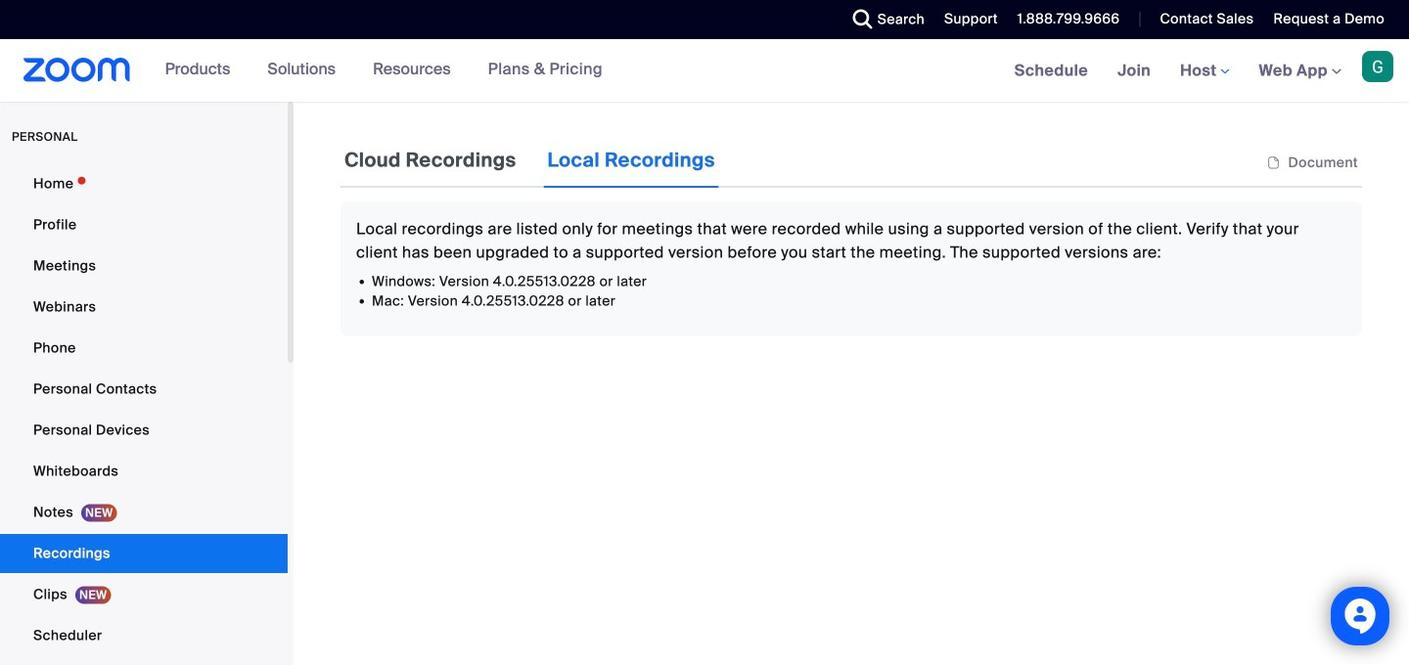 Task type: describe. For each thing, give the bounding box(es) containing it.
profile picture image
[[1362, 51, 1393, 82]]

file image
[[1267, 154, 1280, 172]]

zoom logo image
[[23, 58, 131, 82]]

product information navigation
[[150, 39, 617, 102]]



Task type: vqa. For each thing, say whether or not it's contained in the screenshot.
1st right icon from the top of the Admin Menu menu
no



Task type: locate. For each thing, give the bounding box(es) containing it.
main content element
[[341, 133, 1362, 337]]

banner
[[0, 39, 1409, 103]]

1 tab from the left
[[341, 133, 520, 188]]

meetings navigation
[[1000, 39, 1409, 103]]

tabs of recording tab list
[[341, 133, 719, 188]]

2 tab from the left
[[544, 133, 719, 188]]

personal menu menu
[[0, 164, 288, 665]]

0 horizontal spatial tab
[[341, 133, 520, 188]]

1 horizontal spatial tab
[[544, 133, 719, 188]]

tab
[[341, 133, 520, 188], [544, 133, 719, 188]]



